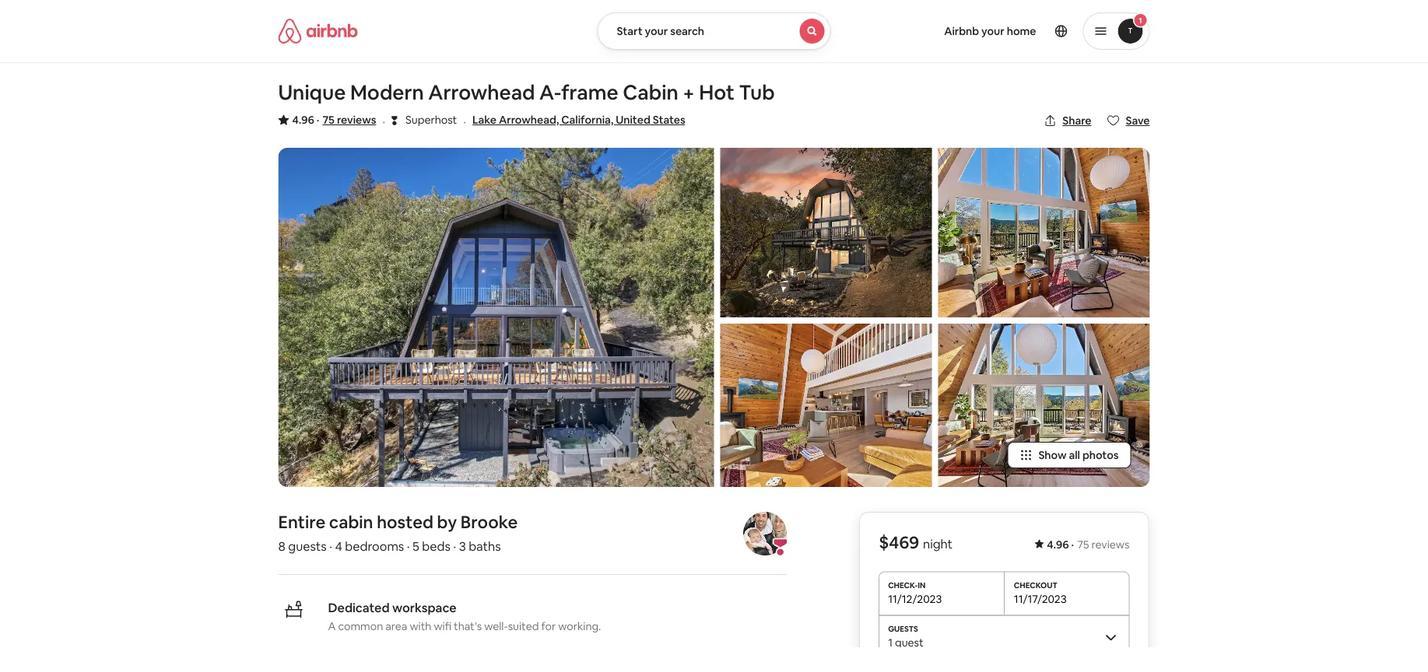 Task type: describe. For each thing, give the bounding box(es) containing it.
start your search button
[[597, 12, 831, 50]]

· inside the · lake arrowhead, california, united states
[[463, 113, 466, 129]]

area
[[385, 619, 407, 633]]

save
[[1126, 114, 1150, 128]]

4
[[335, 538, 342, 554]]

0 horizontal spatial reviews
[[337, 113, 376, 127]]

home
[[1007, 24, 1036, 38]]

0 horizontal spatial 4.96 · 75 reviews
[[292, 113, 376, 127]]

superhost
[[406, 113, 457, 127]]

show all photos
[[1039, 448, 1119, 462]]

night
[[923, 536, 953, 552]]

0 vertical spatial 4.96
[[292, 113, 314, 127]]

cabin
[[623, 79, 678, 105]]

that's
[[454, 619, 482, 633]]

your for airbnb
[[981, 24, 1005, 38]]

states
[[653, 113, 685, 127]]

$469 night
[[879, 531, 953, 554]]

share
[[1063, 114, 1092, 128]]

save button
[[1101, 107, 1156, 134]]

3
[[459, 538, 466, 554]]

entire
[[278, 511, 325, 533]]

1 button
[[1083, 12, 1150, 50]]

well-
[[484, 619, 508, 633]]

arrowhead
[[428, 79, 535, 105]]

profile element
[[849, 0, 1150, 62]]

arrowhead,
[[499, 113, 559, 127]]

unique modern arrowhead a-frame cabin + hot tub
[[278, 79, 775, 105]]

1 vertical spatial 75
[[1077, 538, 1089, 552]]

cabin
[[329, 511, 373, 533]]

󰀃
[[392, 112, 398, 127]]

lake
[[472, 113, 496, 127]]

airbnb
[[944, 24, 979, 38]]

beds
[[422, 538, 451, 554]]

start
[[617, 24, 643, 38]]

0 vertical spatial 75
[[323, 113, 335, 127]]

75 reviews button
[[323, 112, 376, 128]]

for
[[541, 619, 556, 633]]

hosted
[[377, 511, 433, 533]]

a frame view image
[[278, 148, 714, 487]]

5
[[412, 538, 419, 554]]

· lake arrowhead, california, united states
[[463, 113, 685, 129]]



Task type: vqa. For each thing, say whether or not it's contained in the screenshot.
Dedicated
yes



Task type: locate. For each thing, give the bounding box(es) containing it.
workspace
[[392, 599, 457, 615]]

a frame at sunrise image
[[720, 148, 932, 317]]

baths
[[469, 538, 501, 554]]

your inside profile element
[[981, 24, 1005, 38]]

0 horizontal spatial 4.96
[[292, 113, 314, 127]]

modern
[[350, 79, 424, 105]]

$469
[[879, 531, 919, 554]]

airbnb your home link
[[935, 15, 1046, 47]]

suited
[[508, 619, 539, 633]]

reviews
[[337, 113, 376, 127], [1092, 538, 1130, 552]]

all
[[1069, 448, 1080, 462]]

1 horizontal spatial 4.96
[[1047, 538, 1069, 552]]

bedrooms
[[345, 538, 404, 554]]

4.96 · 75 reviews up 11/17/2023
[[1047, 538, 1130, 552]]

your
[[645, 24, 668, 38], [981, 24, 1005, 38]]

1 horizontal spatial 4.96 · 75 reviews
[[1047, 538, 1130, 552]]

photos
[[1082, 448, 1119, 462]]

brooke is a superhost. learn more about brooke. image
[[743, 512, 787, 556], [743, 512, 787, 556]]

4.96 · 75 reviews down the unique
[[292, 113, 376, 127]]

lake arrowhead, california, united states button
[[472, 111, 685, 129]]

1 horizontal spatial your
[[981, 24, 1005, 38]]

your left home
[[981, 24, 1005, 38]]

united
[[616, 113, 650, 127]]

11/12/2023
[[888, 592, 942, 606]]

california,
[[561, 113, 613, 127]]

1 vertical spatial 4.96
[[1047, 538, 1069, 552]]

frame
[[561, 79, 618, 105]]

1 horizontal spatial reviews
[[1092, 538, 1130, 552]]

1 vertical spatial 4.96 · 75 reviews
[[1047, 538, 1130, 552]]

75
[[323, 113, 335, 127], [1077, 538, 1089, 552]]

search
[[670, 24, 704, 38]]

start your search
[[617, 24, 704, 38]]

·
[[317, 113, 319, 127], [382, 113, 385, 129], [463, 113, 466, 129], [1071, 538, 1074, 552], [329, 538, 332, 554], [407, 538, 410, 554], [453, 538, 456, 554]]

your right start
[[645, 24, 668, 38]]

dedicated
[[328, 599, 390, 615]]

tub
[[739, 79, 775, 105]]

1 vertical spatial reviews
[[1092, 538, 1130, 552]]

11/17/2023
[[1014, 592, 1067, 606]]

show all photos button
[[1007, 442, 1131, 468]]

share button
[[1038, 107, 1098, 134]]

living room image
[[938, 148, 1150, 317], [720, 324, 932, 487], [938, 324, 1150, 487]]

by brooke
[[437, 511, 518, 533]]

a
[[328, 619, 336, 633]]

0 horizontal spatial 75
[[323, 113, 335, 127]]

+
[[683, 79, 695, 105]]

1
[[1139, 15, 1142, 25]]

4.96
[[292, 113, 314, 127], [1047, 538, 1069, 552]]

unique
[[278, 79, 346, 105]]

dedicated workspace a common area with wifi that's well-suited for working.
[[328, 599, 601, 633]]

show
[[1039, 448, 1067, 462]]

entire cabin hosted by brooke 8 guests · 4 bedrooms · 5 beds · 3 baths
[[278, 511, 518, 554]]

1 your from the left
[[645, 24, 668, 38]]

1 horizontal spatial 75
[[1077, 538, 1089, 552]]

8
[[278, 538, 285, 554]]

0 horizontal spatial your
[[645, 24, 668, 38]]

working.
[[558, 619, 601, 633]]

your inside button
[[645, 24, 668, 38]]

0 vertical spatial reviews
[[337, 113, 376, 127]]

a-
[[539, 79, 561, 105]]

your for start
[[645, 24, 668, 38]]

4.96 up 11/17/2023
[[1047, 538, 1069, 552]]

guests
[[288, 538, 327, 554]]

wifi
[[434, 619, 451, 633]]

0 vertical spatial 4.96 · 75 reviews
[[292, 113, 376, 127]]

with
[[410, 619, 431, 633]]

4.96 · 75 reviews
[[292, 113, 376, 127], [1047, 538, 1130, 552]]

common
[[338, 619, 383, 633]]

2 your from the left
[[981, 24, 1005, 38]]

Start your search search field
[[597, 12, 831, 50]]

airbnb your home
[[944, 24, 1036, 38]]

hot
[[699, 79, 735, 105]]

4.96 down the unique
[[292, 113, 314, 127]]



